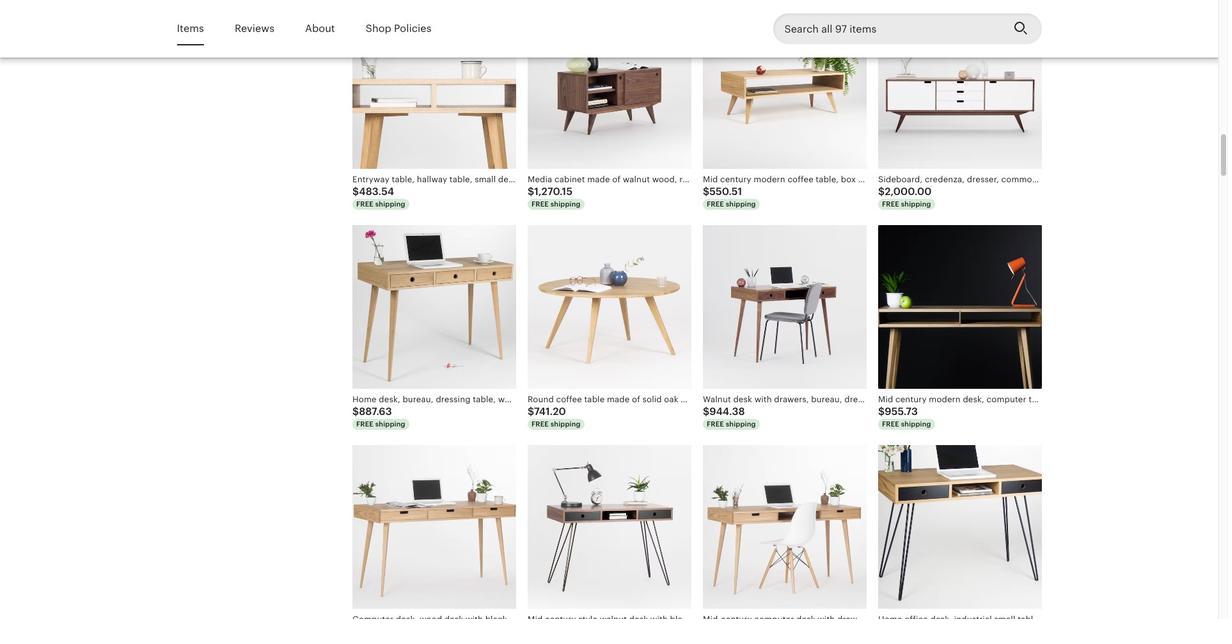 Task type: vqa. For each thing, say whether or not it's contained in the screenshot.
SHIPPING inside sideboard, credenza, dresser, commode - made of black walnut wood $ 2,000.00 free shipping
yes



Task type: describe. For each thing, give the bounding box(es) containing it.
shipping inside mid century modern coffee table, box sofa table, made of oak wood $ 550.51 free shipping
[[725, 200, 756, 208]]

oak inside entryway table, hallway table, small desk, with open shelf, made of oak wood $ 483.54 free shipping
[[624, 175, 638, 184]]

items link
[[177, 14, 204, 44]]

944.38
[[709, 406, 745, 418]]

media cabinet made of walnut wood, record player stand, tv stand, media console, midcentury modern image
[[527, 5, 691, 169]]

sideboard, credenza, dresser, commode - made of black walnut wood image
[[878, 5, 1042, 169]]

$ 944.38 free shipping
[[703, 406, 756, 428]]

coffee inside round coffee table made of solid oak wood, scandinavian design $ 741.20 free shipping
[[556, 395, 582, 404]]

hallway
[[417, 175, 447, 184]]

-
[[1044, 175, 1047, 184]]

$ 955.73 free shipping
[[878, 406, 931, 428]]

shipping inside entryway table, hallway table, small desk, with open shelf, made of oak wood $ 483.54 free shipping
[[375, 200, 405, 208]]

entryway table, hallway table, small desk, with open shelf, made of oak wood $ 483.54 free shipping
[[352, 175, 663, 208]]

of inside entryway table, hallway table, small desk, with open shelf, made of oak wood $ 483.54 free shipping
[[613, 175, 621, 184]]

wood inside entryway table, hallway table, small desk, with open shelf, made of oak wood $ 483.54 free shipping
[[640, 175, 663, 184]]

wood,
[[680, 395, 706, 404]]

$ inside entryway table, hallway table, small desk, with open shelf, made of oak wood $ 483.54 free shipping
[[352, 186, 359, 198]]

round coffee table made of solid oak wood, scandinavian design $ 741.20 free shipping
[[527, 395, 790, 428]]

2,000.00
[[884, 186, 931, 198]]

with
[[522, 175, 539, 184]]

shop
[[366, 22, 391, 34]]

3 table, from the left
[[815, 175, 838, 184]]

shop policies
[[366, 22, 431, 34]]

shop policies link
[[366, 14, 431, 44]]

modern
[[753, 175, 785, 184]]

1 table, from the left
[[391, 175, 414, 184]]

Search all 97 items text field
[[773, 13, 1003, 44]]

credenza,
[[925, 175, 964, 184]]

wood inside mid century modern coffee table, box sofa table, made of oak wood $ 550.51 free shipping
[[955, 175, 977, 184]]

1,270.15
[[534, 186, 572, 198]]

round
[[527, 395, 554, 404]]

coffee inside mid century modern coffee table, box sofa table, made of oak wood $ 550.51 free shipping
[[787, 175, 813, 184]]

mid century modern coffee table, box sofa table, made of oak wood image
[[703, 5, 866, 169]]

made inside mid century modern coffee table, box sofa table, made of oak wood $ 550.51 free shipping
[[902, 175, 925, 184]]

shipping inside the sideboard, credenza, dresser, commode - made of black walnut wood $ 2,000.00 free shipping
[[901, 200, 931, 208]]

free inside mid century modern coffee table, box sofa table, made of oak wood $ 550.51 free shipping
[[706, 200, 724, 208]]

$ inside round coffee table made of solid oak wood, scandinavian design $ 741.20 free shipping
[[527, 406, 534, 418]]

shipping inside $ 887.63 free shipping
[[375, 420, 405, 428]]

free inside $ 887.63 free shipping
[[356, 420, 373, 428]]

made inside the sideboard, credenza, dresser, commode - made of black walnut wood $ 2,000.00 free shipping
[[1050, 175, 1072, 184]]

$ inside $ 944.38 free shipping
[[703, 406, 709, 418]]

4 table, from the left
[[877, 175, 900, 184]]

$ 887.63 free shipping
[[352, 406, 405, 428]]

small
[[474, 175, 496, 184]]

policies
[[394, 22, 431, 34]]

shelf,
[[564, 175, 586, 184]]

design
[[763, 395, 790, 404]]

open
[[541, 175, 562, 184]]

free inside round coffee table made of solid oak wood, scandinavian design $ 741.20 free shipping
[[531, 420, 548, 428]]

box
[[841, 175, 856, 184]]

free inside $ 944.38 free shipping
[[706, 420, 724, 428]]

reviews
[[235, 22, 274, 34]]

sideboard, credenza, dresser, commode - made of black walnut wood $ 2,000.00 free shipping
[[878, 175, 1161, 208]]

items
[[177, 22, 204, 34]]



Task type: locate. For each thing, give the bounding box(es) containing it.
wood inside the sideboard, credenza, dresser, commode - made of black walnut wood $ 2,000.00 free shipping
[[1139, 175, 1161, 184]]

wood right walnut in the right of the page
[[1139, 175, 1161, 184]]

scandinavian
[[708, 395, 761, 404]]

of inside mid century modern coffee table, box sofa table, made of oak wood $ 550.51 free shipping
[[927, 175, 936, 184]]

made right -
[[1050, 175, 1072, 184]]

shipping down 2,000.00
[[901, 200, 931, 208]]

free
[[356, 200, 373, 208], [531, 200, 548, 208], [706, 200, 724, 208], [882, 200, 899, 208], [356, 420, 373, 428], [531, 420, 548, 428], [706, 420, 724, 428], [882, 420, 899, 428]]

commode
[[1001, 175, 1042, 184]]

1 wood from the left
[[640, 175, 663, 184]]

shipping down 483.54
[[375, 200, 405, 208]]

free down 483.54
[[356, 200, 373, 208]]

wood left "mid"
[[640, 175, 663, 184]]

about
[[305, 22, 335, 34]]

coffee
[[787, 175, 813, 184], [556, 395, 582, 404]]

1 horizontal spatial coffee
[[787, 175, 813, 184]]

1 horizontal spatial wood
[[955, 175, 977, 184]]

shipping down 955.73
[[901, 420, 931, 428]]

of inside the sideboard, credenza, dresser, commode - made of black walnut wood $ 2,000.00 free shipping
[[1075, 175, 1083, 184]]

table, left the "hallway"
[[391, 175, 414, 184]]

about link
[[305, 14, 335, 44]]

free down 955.73
[[882, 420, 899, 428]]

coffee up the 741.20
[[556, 395, 582, 404]]

955.73
[[884, 406, 918, 418]]

$
[[352, 186, 359, 198], [527, 186, 534, 198], [703, 186, 709, 198], [878, 186, 884, 198], [352, 406, 359, 418], [527, 406, 534, 418], [703, 406, 709, 418], [878, 406, 884, 418]]

free down 944.38
[[706, 420, 724, 428]]

entryway table, hallway table, small desk, with open shelf, made of oak wood image
[[352, 5, 516, 169]]

$ inside the sideboard, credenza, dresser, commode - made of black walnut wood $ 2,000.00 free shipping
[[878, 186, 884, 198]]

made
[[588, 175, 611, 184], [902, 175, 925, 184], [1050, 175, 1072, 184], [607, 395, 629, 404]]

$ inside $ 955.73 free shipping
[[878, 406, 884, 418]]

dresser,
[[967, 175, 999, 184]]

2 wood from the left
[[955, 175, 977, 184]]

$ inside $ 1,270.15 free shipping
[[527, 186, 534, 198]]

desk,
[[498, 175, 519, 184]]

free inside $ 955.73 free shipping
[[882, 420, 899, 428]]

$ inside $ 887.63 free shipping
[[352, 406, 359, 418]]

mid century modern coffee table, box sofa table, made of oak wood $ 550.51 free shipping
[[703, 175, 977, 208]]

of up 2,000.00
[[927, 175, 936, 184]]

550.51
[[709, 186, 742, 198]]

walnut desk with drawers, bureau, dressing table with storage, walnut wood, customized size and finish image
[[703, 225, 866, 389]]

free down 887.63
[[356, 420, 373, 428]]

shipping inside $ 955.73 free shipping
[[901, 420, 931, 428]]

made up 2,000.00
[[902, 175, 925, 184]]

mid-century computer desk with drawers and storage, made of oak wood image
[[703, 445, 866, 609]]

mid century modern desk, computer table, bureau, open shelf, oak wood, customized size and finish image
[[878, 225, 1042, 389]]

shipping down the 741.20
[[550, 420, 580, 428]]

of inside round coffee table made of solid oak wood, scandinavian design $ 741.20 free shipping
[[632, 395, 640, 404]]

table, left box
[[815, 175, 838, 184]]

0 horizontal spatial wood
[[640, 175, 663, 184]]

home office desk, industrial small table, bureau, with black drawers, mid century modern, oak wood, steel / metal hairpin legs image
[[878, 445, 1042, 609]]

table
[[584, 395, 604, 404]]

of left black
[[1075, 175, 1083, 184]]

mid century style walnut desk with black drawers and hairpin legs image
[[527, 445, 691, 609]]

free down 1,270.15 at the top
[[531, 200, 548, 208]]

walnut
[[1109, 175, 1136, 184]]

coffee right modern
[[787, 175, 813, 184]]

table,
[[391, 175, 414, 184], [449, 175, 472, 184], [815, 175, 838, 184], [877, 175, 900, 184]]

table, left the small
[[449, 175, 472, 184]]

black
[[1085, 175, 1107, 184]]

table, right sofa
[[877, 175, 900, 184]]

of right shelf,
[[613, 175, 621, 184]]

free down the 741.20
[[531, 420, 548, 428]]

mid
[[703, 175, 718, 184]]

free down 550.51
[[706, 200, 724, 208]]

entryway
[[352, 175, 389, 184]]

oak left dresser,
[[938, 175, 952, 184]]

computer desk, wood desk with black drawers, bureau, mid century modern image
[[352, 445, 516, 609]]

1 horizontal spatial oak
[[664, 395, 678, 404]]

made right shelf,
[[588, 175, 611, 184]]

of left solid
[[632, 395, 640, 404]]

free inside $ 1,270.15 free shipping
[[531, 200, 548, 208]]

made inside entryway table, hallway table, small desk, with open shelf, made of oak wood $ 483.54 free shipping
[[588, 175, 611, 184]]

2 horizontal spatial oak
[[938, 175, 952, 184]]

wood
[[640, 175, 663, 184], [955, 175, 977, 184], [1139, 175, 1161, 184]]

3 wood from the left
[[1139, 175, 1161, 184]]

shipping inside round coffee table made of solid oak wood, scandinavian design $ 741.20 free shipping
[[550, 420, 580, 428]]

483.54
[[359, 186, 394, 198]]

oak
[[624, 175, 638, 184], [938, 175, 952, 184], [664, 395, 678, 404]]

shipping down 944.38
[[725, 420, 756, 428]]

shipping inside $ 944.38 free shipping
[[725, 420, 756, 428]]

round coffee table made of solid oak wood, scandinavian design image
[[527, 225, 691, 389]]

0 horizontal spatial coffee
[[556, 395, 582, 404]]

2 horizontal spatial wood
[[1139, 175, 1161, 184]]

free down 2,000.00
[[882, 200, 899, 208]]

shipping inside $ 1,270.15 free shipping
[[550, 200, 580, 208]]

century
[[720, 175, 751, 184]]

0 vertical spatial coffee
[[787, 175, 813, 184]]

wood left commode
[[955, 175, 977, 184]]

shipping
[[375, 200, 405, 208], [550, 200, 580, 208], [725, 200, 756, 208], [901, 200, 931, 208], [375, 420, 405, 428], [550, 420, 580, 428], [725, 420, 756, 428], [901, 420, 931, 428]]

$ inside mid century modern coffee table, box sofa table, made of oak wood $ 550.51 free shipping
[[703, 186, 709, 198]]

oak inside round coffee table made of solid oak wood, scandinavian design $ 741.20 free shipping
[[664, 395, 678, 404]]

made right table
[[607, 395, 629, 404]]

$ 1,270.15 free shipping
[[527, 186, 580, 208]]

oak right solid
[[664, 395, 678, 404]]

free inside entryway table, hallway table, small desk, with open shelf, made of oak wood $ 483.54 free shipping
[[356, 200, 373, 208]]

0 horizontal spatial oak
[[624, 175, 638, 184]]

oak inside mid century modern coffee table, box sofa table, made of oak wood $ 550.51 free shipping
[[938, 175, 952, 184]]

of
[[613, 175, 621, 184], [927, 175, 936, 184], [1075, 175, 1083, 184], [632, 395, 640, 404]]

solid
[[642, 395, 662, 404]]

home desk, bureau, dressing table, wooden desk, oak wood, mid century modern, 60s, , limited-time offer: free & fast shipping image
[[352, 225, 516, 389]]

887.63
[[359, 406, 392, 418]]

made inside round coffee table made of solid oak wood, scandinavian design $ 741.20 free shipping
[[607, 395, 629, 404]]

reviews link
[[235, 14, 274, 44]]

shipping down 550.51
[[725, 200, 756, 208]]

sofa
[[858, 175, 875, 184]]

shipping down 887.63
[[375, 420, 405, 428]]

741.20
[[534, 406, 566, 418]]

sideboard,
[[878, 175, 922, 184]]

1 vertical spatial coffee
[[556, 395, 582, 404]]

free inside the sideboard, credenza, dresser, commode - made of black walnut wood $ 2,000.00 free shipping
[[882, 200, 899, 208]]

oak right shelf,
[[624, 175, 638, 184]]

shipping down 1,270.15 at the top
[[550, 200, 580, 208]]

2 table, from the left
[[449, 175, 472, 184]]



